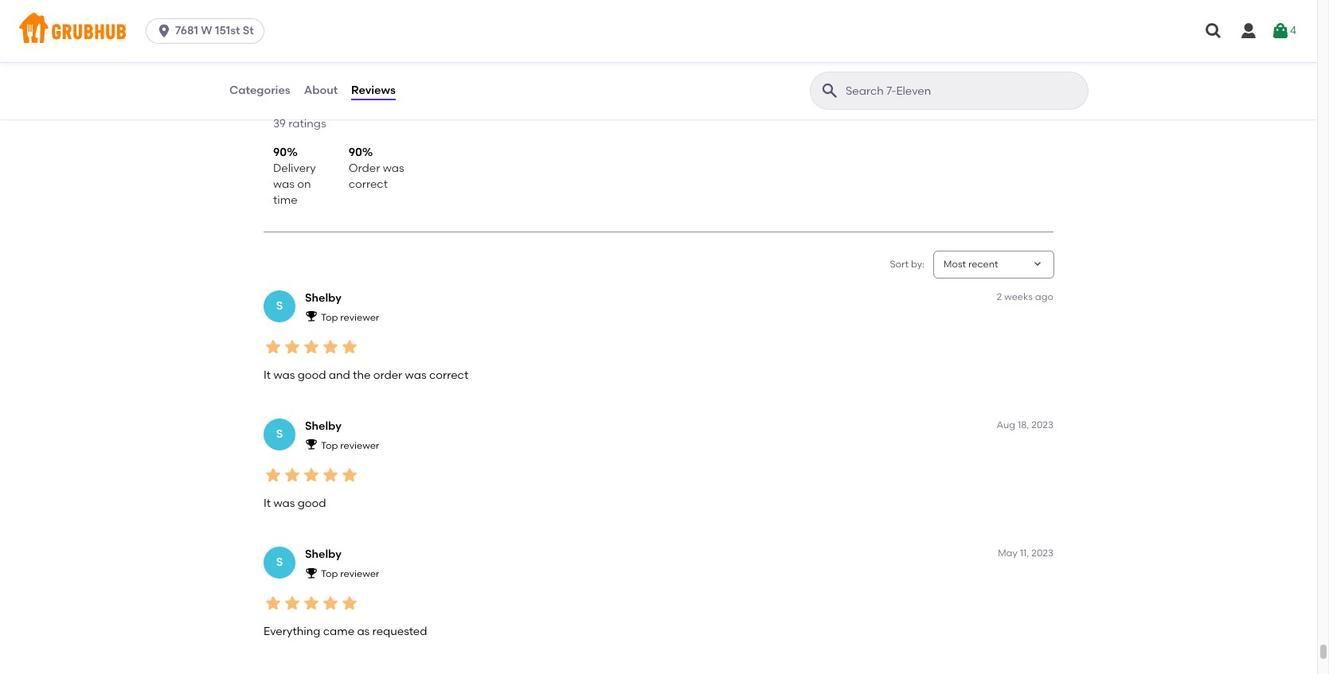 Task type: describe. For each thing, give the bounding box(es) containing it.
weeks
[[1004, 291, 1033, 303]]

90 for 90 delivery was on time
[[273, 146, 287, 159]]

top reviewer for it was good and the order was correct
[[321, 312, 379, 323]]

Search 7-Eleven search field
[[844, 84, 1083, 99]]

top for it was good
[[321, 440, 338, 451]]

90 for 90 order was correct
[[349, 146, 362, 159]]

good for it was good and the order was correct
[[298, 369, 326, 382]]

svg image for 4
[[1271, 22, 1290, 41]]

s for everything came as requested
[[276, 556, 283, 570]]

and
[[329, 369, 350, 382]]

st
[[243, 24, 254, 37]]

shelby for everything came as requested
[[305, 548, 342, 562]]

top for everything came as requested
[[321, 569, 338, 580]]

shelby for it was good
[[305, 420, 342, 433]]

categories button
[[229, 62, 291, 119]]

magnifying glass icon image
[[820, 81, 839, 100]]

top reviewer for everything came as requested
[[321, 569, 379, 580]]

correct inside 90 order was correct
[[349, 178, 388, 191]]

about
[[304, 83, 338, 97]]

ratings
[[288, 117, 326, 130]]

7681 w 151st st button
[[146, 18, 271, 44]]

ago
[[1035, 291, 1054, 303]]

2
[[997, 291, 1002, 303]]

everything
[[264, 625, 320, 639]]

39
[[273, 117, 286, 130]]

trophy icon image for it was good and the order was correct
[[305, 310, 318, 323]]

for
[[357, 64, 384, 87]]

requested
[[372, 625, 427, 639]]

top reviewer for it was good
[[321, 440, 379, 451]]

reviews for reviews
[[351, 83, 396, 97]]

trophy icon image for everything came as requested
[[305, 567, 318, 579]]

main navigation navigation
[[0, 0, 1317, 62]]

about button
[[303, 62, 339, 119]]

may 11, 2023
[[998, 548, 1054, 559]]

order
[[349, 161, 380, 175]]

90 delivery was on time
[[273, 146, 316, 207]]

was inside 90 delivery was on time
[[273, 178, 295, 191]]

1 horizontal spatial svg image
[[1239, 22, 1258, 41]]

recent
[[968, 258, 998, 270]]

reviews button
[[350, 62, 396, 119]]

s for it was good
[[276, 428, 283, 441]]

18,
[[1018, 420, 1029, 431]]

eleven
[[406, 64, 469, 87]]

it for it was good and the order was correct
[[264, 369, 271, 382]]

most recent
[[944, 258, 998, 270]]

everything came as requested
[[264, 625, 427, 639]]

time
[[273, 194, 297, 207]]

trophy icon image for it was good
[[305, 438, 318, 451]]

it for it was good
[[264, 497, 271, 510]]

categories
[[229, 83, 290, 97]]



Task type: locate. For each thing, give the bounding box(es) containing it.
the
[[353, 369, 371, 382]]

sort
[[890, 258, 909, 270]]

svg image left "7681"
[[156, 23, 172, 39]]

0 vertical spatial s
[[276, 299, 283, 313]]

2 horizontal spatial svg image
[[1271, 22, 1290, 41]]

svg image
[[1204, 22, 1223, 41]]

it was good and the order was correct
[[264, 369, 468, 382]]

2 vertical spatial s
[[276, 556, 283, 570]]

7681
[[175, 24, 198, 37]]

may
[[998, 548, 1018, 559]]

1 vertical spatial reviewer
[[340, 440, 379, 451]]

1 s from the top
[[276, 299, 283, 313]]

0 horizontal spatial correct
[[349, 178, 388, 191]]

aug
[[997, 420, 1015, 431]]

top for it was good and the order was correct
[[321, 312, 338, 323]]

2 top from the top
[[321, 440, 338, 451]]

151st
[[215, 24, 240, 37]]

top up it was good at the bottom of page
[[321, 440, 338, 451]]

top reviewer down and
[[321, 440, 379, 451]]

1 good from the top
[[298, 369, 326, 382]]

caret down icon image
[[1031, 258, 1044, 271]]

0 vertical spatial top reviewer
[[321, 312, 379, 323]]

2 s from the top
[[276, 428, 283, 441]]

3 s from the top
[[276, 556, 283, 570]]

2 good from the top
[[298, 497, 326, 510]]

1 vertical spatial 2023
[[1031, 548, 1054, 559]]

s for it was good and the order was correct
[[276, 299, 283, 313]]

1 vertical spatial good
[[298, 497, 326, 510]]

shelby down and
[[305, 420, 342, 433]]

3 top from the top
[[321, 569, 338, 580]]

reviews for 7-eleven
[[273, 64, 469, 87]]

4 button
[[1271, 17, 1296, 45]]

7681 w 151st st
[[175, 24, 254, 37]]

0 vertical spatial shelby
[[305, 291, 342, 305]]

s
[[276, 299, 283, 313], [276, 428, 283, 441], [276, 556, 283, 570]]

3 trophy icon image from the top
[[305, 567, 318, 579]]

Sort by: field
[[944, 258, 998, 272]]

1 vertical spatial correct
[[429, 369, 468, 382]]

reviews
[[273, 64, 352, 87], [351, 83, 396, 97]]

as
[[357, 625, 370, 639]]

shelby down it was good at the bottom of page
[[305, 548, 342, 562]]

correct down order
[[349, 178, 388, 191]]

1 trophy icon image from the top
[[305, 310, 318, 323]]

reviewer up the
[[340, 312, 379, 323]]

4
[[1290, 24, 1296, 37]]

2023
[[1031, 420, 1054, 431], [1031, 548, 1054, 559]]

2 trophy icon image from the top
[[305, 438, 318, 451]]

2023 right 18,
[[1031, 420, 1054, 431]]

3 shelby from the top
[[305, 548, 342, 562]]

1 vertical spatial it
[[264, 497, 271, 510]]

was inside 90 order was correct
[[383, 161, 404, 175]]

0 vertical spatial 2023
[[1031, 420, 1054, 431]]

reviewer for everything came as requested
[[340, 569, 379, 580]]

on
[[297, 178, 311, 191]]

shelby up and
[[305, 291, 342, 305]]

trophy icon image
[[305, 310, 318, 323], [305, 438, 318, 451], [305, 567, 318, 579]]

reviewer
[[340, 312, 379, 323], [340, 440, 379, 451], [340, 569, 379, 580]]

0 horizontal spatial 90
[[273, 146, 287, 159]]

svg image for 7681 w 151st st
[[156, 23, 172, 39]]

1 top from the top
[[321, 312, 338, 323]]

star icon image
[[273, 89, 295, 111], [295, 89, 318, 111], [318, 89, 340, 111], [340, 89, 362, 111], [362, 89, 385, 111], [362, 89, 385, 111], [264, 337, 283, 356], [283, 337, 302, 356], [302, 337, 321, 356], [321, 337, 340, 356], [340, 337, 359, 356], [264, 466, 283, 485], [283, 466, 302, 485], [302, 466, 321, 485], [321, 466, 340, 485], [340, 466, 359, 485], [264, 594, 283, 613], [283, 594, 302, 613], [302, 594, 321, 613], [321, 594, 340, 613], [340, 594, 359, 613]]

top reviewer up and
[[321, 312, 379, 323]]

2023 for it was good
[[1031, 420, 1054, 431]]

reviews up ratings
[[273, 64, 352, 87]]

3 reviewer from the top
[[340, 569, 379, 580]]

2 vertical spatial trophy icon image
[[305, 567, 318, 579]]

reviewer up "as"
[[340, 569, 379, 580]]

correct right order
[[429, 369, 468, 382]]

reviews inside button
[[351, 83, 396, 97]]

90 up order
[[349, 146, 362, 159]]

top up and
[[321, 312, 338, 323]]

90 up delivery
[[273, 146, 287, 159]]

aug 18, 2023
[[997, 420, 1054, 431]]

svg image inside 4 button
[[1271, 22, 1290, 41]]

39 ratings
[[273, 117, 326, 130]]

1 it from the top
[[264, 369, 271, 382]]

2 2023 from the top
[[1031, 548, 1054, 559]]

2 vertical spatial reviewer
[[340, 569, 379, 580]]

svg image right svg image
[[1271, 22, 1290, 41]]

most
[[944, 258, 966, 270]]

shelby for it was good and the order was correct
[[305, 291, 342, 305]]

90 order was correct
[[349, 146, 404, 191]]

good for it was good
[[298, 497, 326, 510]]

0 vertical spatial trophy icon image
[[305, 310, 318, 323]]

top up came
[[321, 569, 338, 580]]

2 it from the top
[[264, 497, 271, 510]]

2 90 from the left
[[349, 146, 362, 159]]

svg image inside 7681 w 151st st button
[[156, 23, 172, 39]]

w
[[201, 24, 212, 37]]

shelby
[[305, 291, 342, 305], [305, 420, 342, 433], [305, 548, 342, 562]]

2 reviewer from the top
[[340, 440, 379, 451]]

2023 right the 11,
[[1031, 548, 1054, 559]]

1 2023 from the top
[[1031, 420, 1054, 431]]

7-
[[389, 64, 406, 87]]

top reviewer
[[321, 312, 379, 323], [321, 440, 379, 451], [321, 569, 379, 580]]

order
[[373, 369, 402, 382]]

reviewer down the
[[340, 440, 379, 451]]

delivery
[[273, 161, 316, 175]]

reviewer for it was good and the order was correct
[[340, 312, 379, 323]]

1 vertical spatial shelby
[[305, 420, 342, 433]]

0 vertical spatial good
[[298, 369, 326, 382]]

0 vertical spatial correct
[[349, 178, 388, 191]]

1 reviewer from the top
[[340, 312, 379, 323]]

0 vertical spatial it
[[264, 369, 271, 382]]

svg image left 4 button
[[1239, 22, 1258, 41]]

90
[[273, 146, 287, 159], [349, 146, 362, 159]]

1 vertical spatial top reviewer
[[321, 440, 379, 451]]

1 horizontal spatial 90
[[349, 146, 362, 159]]

svg image
[[1239, 22, 1258, 41], [1271, 22, 1290, 41], [156, 23, 172, 39]]

reviews right about on the left top of page
[[351, 83, 396, 97]]

1 vertical spatial trophy icon image
[[305, 438, 318, 451]]

1 vertical spatial s
[[276, 428, 283, 441]]

2 top reviewer from the top
[[321, 440, 379, 451]]

1 top reviewer from the top
[[321, 312, 379, 323]]

was
[[383, 161, 404, 175], [273, 178, 295, 191], [273, 369, 295, 382], [405, 369, 426, 382], [273, 497, 295, 510]]

good
[[298, 369, 326, 382], [298, 497, 326, 510]]

it
[[264, 369, 271, 382], [264, 497, 271, 510]]

0 horizontal spatial svg image
[[156, 23, 172, 39]]

reviews for reviews for 7-eleven
[[273, 64, 352, 87]]

top reviewer up everything came as requested
[[321, 569, 379, 580]]

0 vertical spatial top
[[321, 312, 338, 323]]

reviewer for it was good
[[340, 440, 379, 451]]

0 vertical spatial reviewer
[[340, 312, 379, 323]]

correct
[[349, 178, 388, 191], [429, 369, 468, 382]]

11,
[[1020, 548, 1029, 559]]

2023 for everything came as requested
[[1031, 548, 1054, 559]]

2 vertical spatial top reviewer
[[321, 569, 379, 580]]

90 inside 90 delivery was on time
[[273, 146, 287, 159]]

by:
[[911, 258, 925, 270]]

2 vertical spatial top
[[321, 569, 338, 580]]

it was good
[[264, 497, 326, 510]]

top
[[321, 312, 338, 323], [321, 440, 338, 451], [321, 569, 338, 580]]

3 top reviewer from the top
[[321, 569, 379, 580]]

2 weeks ago
[[997, 291, 1054, 303]]

1 shelby from the top
[[305, 291, 342, 305]]

sort by:
[[890, 258, 925, 270]]

90 inside 90 order was correct
[[349, 146, 362, 159]]

came
[[323, 625, 354, 639]]

1 horizontal spatial correct
[[429, 369, 468, 382]]

1 90 from the left
[[273, 146, 287, 159]]

1 vertical spatial top
[[321, 440, 338, 451]]

2 vertical spatial shelby
[[305, 548, 342, 562]]

2 shelby from the top
[[305, 420, 342, 433]]



Task type: vqa. For each thing, say whether or not it's contained in the screenshot.


